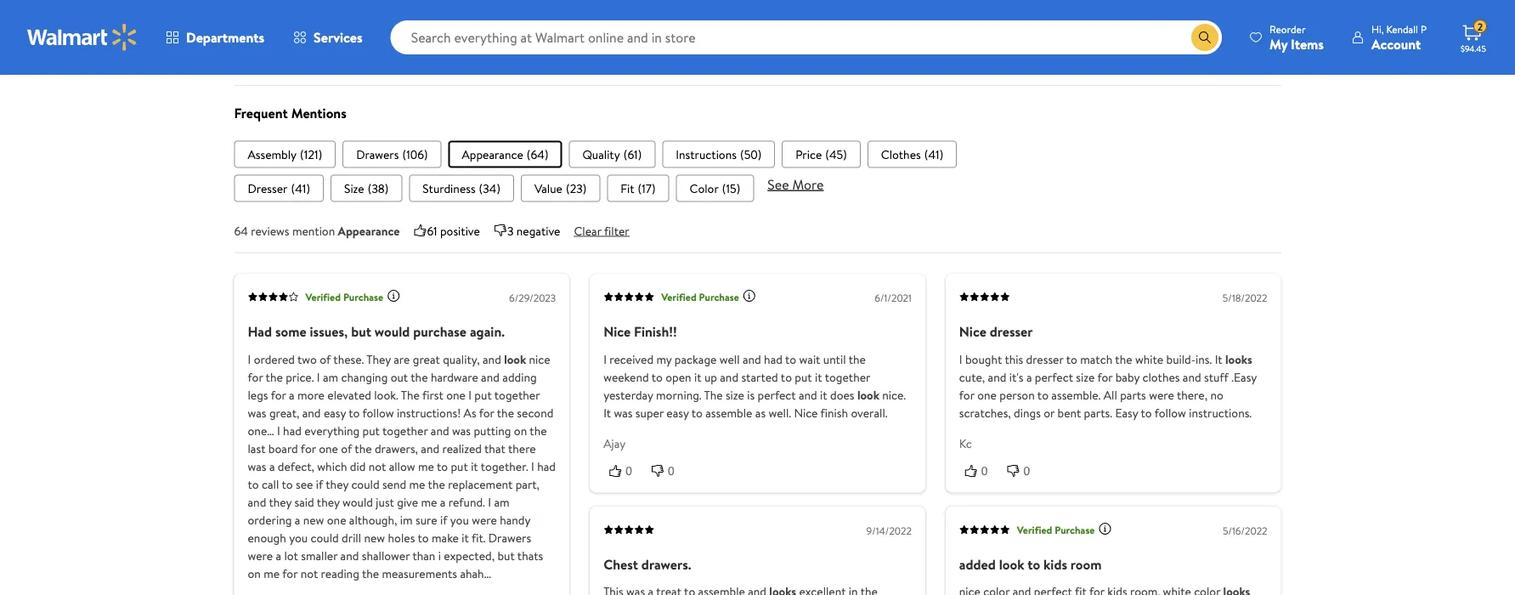 Task type: describe. For each thing, give the bounding box(es) containing it.
to left the call
[[248, 476, 259, 492]]

defect,
[[278, 458, 315, 474]]

for down cute,
[[960, 386, 975, 403]]

and up there,
[[1183, 368, 1202, 385]]

nice
[[529, 351, 551, 367]]

value (23)
[[535, 180, 587, 196]]

some
[[275, 322, 307, 341]]

overall.
[[851, 404, 888, 421]]

lot
[[284, 547, 298, 564]]

as
[[464, 404, 477, 421]]

but inside nice for the price. i am changing out the hardware and adding legs for a more elevated look. the first one i put together was great, and easy to follow instructions! as for the second one... i had everything put together and was putting on the last board for one of the drawers, and realized that there was a defect, which did not allow me to put it together. i had to call to see if they could send me the replacement part, and they said they would just give me a refund. i am ordering a new one although, im sure if you were handy enough you could drill new holes to make it fit. drawers were a lot smaller and shallower than i expected, but thats on me for not reading the measurements ahah...
[[498, 547, 515, 564]]

was down last
[[248, 458, 267, 474]]

(50)
[[740, 146, 762, 162]]

and down well
[[720, 368, 739, 385]]

61 positive
[[427, 222, 480, 239]]

the down shallower
[[362, 565, 379, 581]]

parts.
[[1084, 404, 1113, 421]]

to inside the 'nice. it was super easy to assemble as well. nice finish overall.'
[[692, 404, 703, 421]]

hi,
[[1372, 22, 1385, 36]]

purchase for look
[[1055, 522, 1095, 537]]

3 0 from the left
[[982, 464, 988, 478]]

elevated
[[328, 386, 371, 403]]

and left realized
[[421, 440, 440, 456]]

the down great
[[411, 368, 428, 385]]

walmart image
[[27, 24, 138, 51]]

it left up
[[695, 368, 702, 385]]

assemble.
[[1052, 386, 1101, 403]]

4 0 from the left
[[1024, 464, 1031, 478]]

2 horizontal spatial look
[[1000, 555, 1025, 574]]

to left 'kids'
[[1028, 555, 1041, 574]]

1 vertical spatial on
[[248, 565, 261, 581]]

hi, kendall p account
[[1372, 22, 1427, 53]]

put up drawers,
[[363, 422, 380, 439]]

to left wait
[[786, 351, 797, 367]]

verified for some
[[306, 289, 341, 304]]

list item containing dresser
[[234, 175, 324, 202]]

verified purchase for look
[[1018, 522, 1095, 537]]

chest
[[604, 555, 639, 574]]

the down "second"
[[530, 422, 547, 439]]

although,
[[349, 511, 397, 528]]

1 vertical spatial new
[[364, 529, 385, 546]]

nice for nice finish!!
[[604, 322, 631, 341]]

list item containing appearance
[[448, 141, 562, 168]]

drawers (106)
[[356, 146, 428, 162]]

changing
[[341, 368, 388, 385]]

3 negative
[[507, 222, 561, 239]]

dresser inside i bought this dresser to match the white build-ins. it looks cute, and it's a perfect size for baby clothes and stuff .easy for one person to assemble. all parts were there, no scratches, dings or bent parts. easy to follow instructions.
[[1027, 351, 1064, 367]]

i up part,
[[531, 458, 535, 474]]

parts
[[1121, 386, 1147, 403]]

the up sure
[[428, 476, 445, 492]]

great
[[413, 351, 440, 367]]

verified for look
[[1018, 522, 1053, 537]]

well
[[720, 351, 740, 367]]

0 horizontal spatial if
[[316, 476, 323, 492]]

putting
[[474, 422, 511, 439]]

purchase for some
[[343, 289, 384, 304]]

nice dresser
[[960, 322, 1033, 341]]

for up legs
[[248, 368, 263, 385]]

(45)
[[826, 146, 847, 162]]

0 horizontal spatial but
[[351, 322, 372, 341]]

would inside nice for the price. i am changing out the hardware and adding legs for a more elevated look. the first one i put together was great, and easy to follow instructions! as for the second one... i had everything put together and was putting on the last board for one of the drawers, and realized that there was a defect, which did not allow me to put it together. i had to call to see if they could send me the replacement part, and they said they would just give me a refund. i am ordering a new one although, im sure if you were handy enough you could drill new holes to make it fit. drawers were a lot smaller and shallower than i expected, but thats on me for not reading the measurements ahah...
[[343, 493, 373, 510]]

they down which
[[326, 476, 349, 492]]

ordered
[[254, 351, 295, 367]]

1 vertical spatial together
[[495, 386, 540, 403]]

for right as
[[479, 404, 495, 421]]

together inside the i received my package well and had to wait until the weekend to open it up and started to put it together yesterday morning. the size is perfect and it does
[[825, 368, 871, 385]]

well.
[[769, 404, 792, 421]]

it left the does
[[821, 386, 828, 403]]

1 vertical spatial had
[[283, 422, 302, 439]]

i down replacement
[[488, 493, 491, 510]]

super
[[636, 404, 664, 421]]

match
[[1081, 351, 1113, 367]]

had some issues, but would purchase again.
[[248, 322, 505, 341]]

drawers,
[[375, 440, 418, 456]]

price
[[796, 146, 822, 162]]

looks
[[1226, 351, 1253, 367]]

i right price.
[[317, 368, 320, 385]]

mentions
[[291, 104, 347, 122]]

weekend
[[604, 368, 649, 385]]

added look to kids room
[[960, 555, 1102, 574]]

part,
[[516, 476, 540, 492]]

was inside the 'nice. it was super easy to assemble as well. nice finish overall.'
[[614, 404, 633, 421]]

ordering
[[248, 511, 292, 528]]

just
[[376, 493, 394, 510]]

0 vertical spatial am
[[323, 368, 339, 385]]

yesterday
[[604, 386, 654, 403]]

2
[[1478, 19, 1484, 34]]

(41) for dresser (41)
[[291, 180, 310, 196]]

6/1/2021
[[875, 291, 912, 305]]

me down enough
[[264, 565, 280, 581]]

easy inside nice for the price. i am changing out the hardware and adding legs for a more elevated look. the first one i put together was great, and easy to follow instructions! as for the second one... i had everything put together and was putting on the last board for one of the drawers, and realized that there was a defect, which did not allow me to put it together. i had to call to see if they could send me the replacement part, and they said they would just give me a refund. i am ordering a new one although, im sure if you were handy enough you could drill new holes to make it fit. drawers were a lot smaller and shallower than i expected, but thats on me for not reading the measurements ahah...
[[324, 404, 346, 421]]

put down realized
[[451, 458, 468, 474]]

and left it's
[[988, 368, 1007, 385]]

smaller
[[301, 547, 338, 564]]

kids
[[1044, 555, 1068, 574]]

they right said
[[317, 493, 340, 510]]

verified purchase information image
[[743, 289, 756, 303]]

list item containing color
[[676, 175, 754, 202]]

see
[[768, 175, 789, 193]]

package
[[675, 351, 717, 367]]

0 vertical spatial dresser
[[990, 322, 1033, 341]]

to up than at the left of page
[[418, 529, 429, 546]]

see more
[[768, 175, 824, 193]]

nice inside the 'nice. it was super easy to assemble as well. nice finish overall.'
[[794, 404, 818, 421]]

until
[[824, 351, 846, 367]]

to right started
[[781, 368, 792, 385]]

ins.
[[1196, 351, 1213, 367]]

drill
[[342, 529, 361, 546]]

61
[[427, 222, 437, 239]]

are
[[394, 351, 410, 367]]

me up sure
[[421, 493, 437, 510]]

list item containing value
[[521, 175, 600, 202]]

1 0 button from the left
[[604, 462, 646, 479]]

assemble
[[706, 404, 753, 421]]

a left the lot
[[276, 547, 281, 564]]

than
[[413, 547, 436, 564]]

give
[[397, 493, 418, 510]]

size inside i bought this dresser to match the white build-ins. it looks cute, and it's a perfect size for baby clothes and stuff .easy for one person to assemble. all parts were there, no scratches, dings or bent parts. easy to follow instructions.
[[1077, 368, 1095, 385]]

64
[[234, 222, 248, 239]]

(61)
[[624, 146, 642, 162]]

0 vertical spatial not
[[369, 458, 386, 474]]

for down the lot
[[283, 565, 298, 581]]

there,
[[1177, 386, 1208, 403]]

frequent
[[234, 104, 288, 122]]

assembly (121)
[[248, 146, 322, 162]]

(15)
[[723, 180, 741, 196]]

(38)
[[368, 180, 389, 196]]

for up great,
[[271, 386, 286, 403]]

2 vertical spatial were
[[248, 547, 273, 564]]

i up as
[[469, 386, 472, 403]]

1 horizontal spatial would
[[375, 322, 410, 341]]

for up "all"
[[1098, 368, 1113, 385]]

or
[[1044, 404, 1055, 421]]

list item containing instructions
[[663, 141, 776, 168]]

as
[[756, 404, 766, 421]]

adding
[[503, 368, 537, 385]]

0 vertical spatial of
[[320, 351, 331, 367]]

follow inside i bought this dresser to match the white build-ins. it looks cute, and it's a perfect size for baby clothes and stuff .easy for one person to assemble. all parts were there, no scratches, dings or bent parts. easy to follow instructions.
[[1155, 404, 1187, 421]]

baby
[[1116, 368, 1140, 385]]

1 0 from the left
[[626, 464, 632, 478]]

5/16/2022
[[1223, 523, 1268, 538]]

person
[[1000, 386, 1035, 403]]

price.
[[286, 368, 314, 385]]

dresser
[[248, 180, 288, 196]]

quality
[[583, 146, 620, 162]]

size inside the i received my package well and had to wait until the weekend to open it up and started to put it together yesterday morning. the size is perfect and it does
[[726, 386, 745, 403]]

quality,
[[443, 351, 480, 367]]

the up did
[[355, 440, 372, 456]]

send
[[383, 476, 407, 492]]

a up the call
[[269, 458, 275, 474]]

was down legs
[[248, 404, 267, 421]]

1 vertical spatial could
[[311, 529, 339, 546]]

clothes
[[881, 146, 921, 162]]

value
[[535, 180, 563, 196]]

and down drill
[[341, 547, 359, 564]]

the down ordered
[[266, 368, 283, 385]]

color
[[690, 180, 719, 196]]

to left match
[[1067, 351, 1078, 367]]

had inside the i received my package well and had to wait until the weekend to open it up and started to put it together yesterday morning. the size is perfect and it does
[[764, 351, 783, 367]]

services button
[[279, 17, 377, 58]]

a left more
[[289, 386, 295, 403]]

call
[[262, 476, 279, 492]]

and left adding
[[481, 368, 500, 385]]

and down the again.
[[483, 351, 501, 367]]

the up putting
[[497, 404, 514, 421]]

morning.
[[656, 386, 702, 403]]

ajay
[[604, 435, 626, 452]]

i right one...
[[277, 422, 280, 439]]

one up drill
[[327, 511, 346, 528]]

1 horizontal spatial if
[[440, 511, 448, 528]]

and down more
[[302, 404, 321, 421]]

dresser (41)
[[248, 180, 310, 196]]

verified purchase for finish!!
[[662, 289, 739, 304]]

first
[[422, 386, 444, 403]]

instructions.
[[1190, 404, 1252, 421]]



Task type: vqa. For each thing, say whether or not it's contained in the screenshot.
"perfect" to the right
yes



Task type: locate. For each thing, give the bounding box(es) containing it.
1 horizontal spatial not
[[369, 458, 386, 474]]

to right easy
[[1141, 404, 1152, 421]]

drawers.
[[642, 555, 692, 574]]

filter
[[604, 222, 630, 239]]

2 horizontal spatial together
[[825, 368, 871, 385]]

to up or
[[1038, 386, 1049, 403]]

(17)
[[638, 180, 656, 196]]

0 horizontal spatial verified purchase
[[306, 289, 384, 304]]

it up replacement
[[471, 458, 478, 474]]

had
[[764, 351, 783, 367], [283, 422, 302, 439], [537, 458, 556, 474]]

nice up bought
[[960, 322, 987, 341]]

0 horizontal spatial verified purchase information image
[[387, 289, 401, 303]]

1 vertical spatial size
[[726, 386, 745, 403]]

list item right (45)
[[868, 141, 957, 168]]

list item
[[234, 141, 336, 168], [343, 141, 442, 168], [448, 141, 562, 168], [569, 141, 656, 168], [663, 141, 776, 168], [782, 141, 861, 168], [868, 141, 957, 168], [234, 175, 324, 202], [331, 175, 402, 202], [409, 175, 514, 202], [521, 175, 600, 202], [607, 175, 670, 202], [676, 175, 754, 202]]

0 vertical spatial look
[[504, 351, 526, 367]]

the inside i bought this dresser to match the white build-ins. it looks cute, and it's a perfect size for baby clothes and stuff .easy for one person to assemble. all parts were there, no scratches, dings or bent parts. easy to follow instructions.
[[1116, 351, 1133, 367]]

to down realized
[[437, 458, 448, 474]]

i up cute,
[[960, 351, 963, 367]]

scratches,
[[960, 404, 1011, 421]]

0 button down kc in the bottom of the page
[[960, 462, 1002, 479]]

list item containing clothes
[[868, 141, 957, 168]]

and left the does
[[799, 386, 818, 403]]

was up realized
[[452, 422, 471, 439]]

0 horizontal spatial purchase
[[343, 289, 384, 304]]

verified purchase for some
[[306, 289, 384, 304]]

(106)
[[403, 146, 428, 162]]

Walmart Site-Wide search field
[[391, 20, 1223, 54]]

one down "hardware"
[[446, 386, 466, 403]]

instructions
[[676, 146, 737, 162]]

1 horizontal spatial it
[[1215, 351, 1223, 367]]

1 horizontal spatial drawers
[[489, 529, 531, 546]]

list item up positive
[[409, 175, 514, 202]]

1 vertical spatial appearance
[[338, 222, 400, 239]]

the down up
[[704, 386, 723, 403]]

would
[[375, 322, 410, 341], [343, 493, 373, 510]]

0 horizontal spatial the
[[401, 386, 420, 403]]

shallower
[[362, 547, 410, 564]]

account
[[1372, 34, 1422, 53]]

dings
[[1014, 404, 1041, 421]]

enough
[[248, 529, 286, 546]]

2 horizontal spatial verified
[[1018, 522, 1053, 537]]

appearance (64)
[[462, 146, 549, 162]]

my
[[657, 351, 672, 367]]

perfect inside the i received my package well and had to wait until the weekend to open it up and started to put it together yesterday morning. the size is perfect and it does
[[758, 386, 796, 403]]

0 horizontal spatial perfect
[[758, 386, 796, 403]]

1 vertical spatial am
[[494, 493, 510, 510]]

0 horizontal spatial it
[[604, 404, 611, 421]]

had down great,
[[283, 422, 302, 439]]

reorder
[[1270, 22, 1306, 36]]

0 horizontal spatial were
[[248, 547, 273, 564]]

1 horizontal spatial on
[[514, 422, 527, 439]]

0 horizontal spatial would
[[343, 493, 373, 510]]

board
[[268, 440, 298, 456]]

see more list
[[234, 175, 1282, 202]]

list item containing sturdiness
[[409, 175, 514, 202]]

one inside i bought this dresser to match the white build-ins. it looks cute, and it's a perfect size for baby clothes and stuff .easy for one person to assemble. all parts were there, no scratches, dings or bent parts. easy to follow instructions.
[[978, 386, 997, 403]]

verified up added look to kids room
[[1018, 522, 1053, 537]]

more
[[298, 386, 325, 403]]

they down the call
[[269, 493, 292, 510]]

put inside the i received my package well and had to wait until the weekend to open it up and started to put it together yesterday morning. the size is perfect and it does
[[795, 368, 812, 385]]

0 horizontal spatial drawers
[[356, 146, 399, 162]]

ahah...
[[460, 565, 491, 581]]

but
[[351, 322, 372, 341], [498, 547, 515, 564]]

bent
[[1058, 404, 1082, 421]]

second
[[517, 404, 554, 421]]

2 vertical spatial look
[[1000, 555, 1025, 574]]

i left ordered
[[248, 351, 251, 367]]

to down my
[[652, 368, 663, 385]]

1 follow from the left
[[363, 404, 394, 421]]

the inside the i received my package well and had to wait until the weekend to open it up and started to put it together yesterday morning. the size is perfect and it does
[[849, 351, 866, 367]]

had up part,
[[537, 458, 556, 474]]

1 horizontal spatial easy
[[667, 404, 689, 421]]

0 vertical spatial perfect
[[1035, 368, 1074, 385]]

(41) for clothes (41)
[[925, 146, 944, 162]]

a inside i bought this dresser to match the white build-ins. it looks cute, and it's a perfect size for baby clothes and stuff .easy for one person to assemble. all parts were there, no scratches, dings or bent parts. easy to follow instructions.
[[1027, 368, 1033, 385]]

would up although,
[[343, 493, 373, 510]]

0 horizontal spatial new
[[303, 511, 324, 528]]

would up i ordered two of these. they are great quality, and look
[[375, 322, 410, 341]]

0 vertical spatial if
[[316, 476, 323, 492]]

64 reviews mention appearance
[[234, 222, 400, 239]]

one up scratches,
[[978, 386, 997, 403]]

0 down ajay
[[626, 464, 632, 478]]

(23)
[[566, 180, 587, 196]]

0 horizontal spatial (41)
[[291, 180, 310, 196]]

you down the refund.
[[450, 511, 469, 528]]

verified purchase information image
[[387, 289, 401, 303], [1099, 522, 1112, 536]]

white
[[1136, 351, 1164, 367]]

stuff
[[1205, 368, 1229, 385]]

started
[[742, 368, 779, 385]]

new down although,
[[364, 529, 385, 546]]

0 horizontal spatial verified
[[306, 289, 341, 304]]

they
[[326, 476, 349, 492], [269, 493, 292, 510], [317, 493, 340, 510]]

list item containing assembly
[[234, 141, 336, 168]]

me right allow
[[418, 458, 434, 474]]

these.
[[334, 351, 364, 367]]

0 down scratches,
[[982, 464, 988, 478]]

could
[[351, 476, 380, 492], [311, 529, 339, 546]]

reorder my items
[[1270, 22, 1325, 53]]

if right see
[[316, 476, 323, 492]]

1 horizontal spatial had
[[537, 458, 556, 474]]

bought
[[966, 351, 1003, 367]]

$94.45
[[1461, 43, 1487, 54]]

0 horizontal spatial look
[[504, 351, 526, 367]]

list containing assembly
[[234, 141, 1282, 168]]

list item up more in the right top of the page
[[782, 141, 861, 168]]

list item down drawers (106)
[[331, 175, 402, 202]]

2 horizontal spatial verified purchase
[[1018, 522, 1095, 537]]

dresser up this
[[990, 322, 1033, 341]]

not right did
[[369, 458, 386, 474]]

i inside i bought this dresser to match the white build-ins. it looks cute, and it's a perfect size for baby clothes and stuff .easy for one person to assemble. all parts were there, no scratches, dings or bent parts. easy to follow instructions.
[[960, 351, 963, 367]]

1 vertical spatial of
[[341, 440, 352, 456]]

realized
[[443, 440, 482, 456]]

verified purchase information image for room
[[1099, 522, 1112, 536]]

list item up fit at the left of the page
[[569, 141, 656, 168]]

could down did
[[351, 476, 380, 492]]

easy down morning. on the bottom
[[667, 404, 689, 421]]

that
[[485, 440, 506, 456]]

1 vertical spatial not
[[301, 565, 318, 581]]

nice for the price. i am changing out the hardware and adding legs for a more elevated look. the first one i put together was great, and easy to follow instructions! as for the second one... i had everything put together and was putting on the last board for one of the drawers, and realized that there was a defect, which did not allow me to put it together. i had to call to see if they could send me the replacement part, and they said they would just give me a refund. i am ordering a new one although, im sure if you were handy enough you could drill new holes to make it fit. drawers were a lot smaller and shallower than i expected, but thats on me for not reading the measurements ahah...
[[248, 351, 556, 581]]

if right sure
[[440, 511, 448, 528]]

list
[[234, 141, 1282, 168]]

for
[[248, 368, 263, 385], [1098, 368, 1113, 385], [271, 386, 286, 403], [960, 386, 975, 403], [479, 404, 495, 421], [301, 440, 316, 456], [283, 565, 298, 581]]

am
[[323, 368, 339, 385], [494, 493, 510, 510]]

1 horizontal spatial look
[[858, 386, 880, 403]]

all
[[1104, 386, 1118, 403]]

1 horizontal spatial nice
[[794, 404, 818, 421]]

purchase for finish!!
[[699, 289, 739, 304]]

1 horizontal spatial the
[[704, 386, 723, 403]]

refund.
[[449, 493, 485, 510]]

list item containing price
[[782, 141, 861, 168]]

1 horizontal spatial you
[[450, 511, 469, 528]]

0 vertical spatial but
[[351, 322, 372, 341]]

verified for finish!!
[[662, 289, 697, 304]]

said
[[295, 493, 314, 510]]

appearance down size (38)
[[338, 222, 400, 239]]

dresser
[[990, 322, 1033, 341], [1027, 351, 1064, 367]]

0 horizontal spatial of
[[320, 351, 331, 367]]

verified purchase left verified purchase information image
[[662, 289, 739, 304]]

0 vertical spatial could
[[351, 476, 380, 492]]

i bought this dresser to match the white build-ins. it looks cute, and it's a perfect size for baby clothes and stuff .easy for one person to assemble. all parts were there, no scratches, dings or bent parts. easy to follow instructions.
[[960, 351, 1257, 421]]

perfect inside i bought this dresser to match the white build-ins. it looks cute, and it's a perfect size for baby clothes and stuff .easy for one person to assemble. all parts were there, no scratches, dings or bent parts. easy to follow instructions.
[[1035, 368, 1074, 385]]

me up give
[[409, 476, 425, 492]]

the inside the i received my package well and had to wait until the weekend to open it up and started to put it together yesterday morning. the size is perfect and it does
[[704, 386, 723, 403]]

for up defect,
[[301, 440, 316, 456]]

reading
[[321, 565, 359, 581]]

is
[[747, 386, 755, 403]]

a down said
[[295, 511, 300, 528]]

1 horizontal spatial size
[[1077, 368, 1095, 385]]

0 vertical spatial were
[[1150, 386, 1175, 403]]

together up the does
[[825, 368, 871, 385]]

4 0 button from the left
[[1002, 462, 1044, 479]]

and down instructions!
[[431, 422, 449, 439]]

list item containing drawers
[[343, 141, 442, 168]]

1 horizontal spatial could
[[351, 476, 380, 492]]

on down enough
[[248, 565, 261, 581]]

0 vertical spatial appearance
[[462, 146, 524, 162]]

list item containing fit
[[607, 175, 670, 202]]

0 horizontal spatial had
[[283, 422, 302, 439]]

wait
[[800, 351, 821, 367]]

0 horizontal spatial you
[[289, 529, 308, 546]]

1 horizontal spatial (41)
[[925, 146, 944, 162]]

you
[[450, 511, 469, 528], [289, 529, 308, 546]]

but up "these." on the left bottom of page
[[351, 322, 372, 341]]

instructions (50)
[[676, 146, 762, 162]]

my
[[1270, 34, 1288, 53]]

1 horizontal spatial appearance
[[462, 146, 524, 162]]

1 vertical spatial verified purchase information image
[[1099, 522, 1112, 536]]

1 vertical spatial look
[[858, 386, 880, 403]]

you up the lot
[[289, 529, 308, 546]]

drawers down the "handy" at the bottom of page
[[489, 529, 531, 546]]

list item down assembly (121)
[[234, 175, 324, 202]]

0 vertical spatial would
[[375, 322, 410, 341]]

1 horizontal spatial am
[[494, 493, 510, 510]]

nice. it was super easy to assemble as well. nice finish overall.
[[604, 386, 906, 421]]

appearance
[[462, 146, 524, 162], [338, 222, 400, 239]]

2 0 button from the left
[[646, 462, 688, 479]]

nice for nice dresser
[[960, 322, 987, 341]]

1 vertical spatial perfect
[[758, 386, 796, 403]]

it down wait
[[815, 368, 823, 385]]

1 vertical spatial drawers
[[489, 529, 531, 546]]

0 horizontal spatial on
[[248, 565, 261, 581]]

dresser right this
[[1027, 351, 1064, 367]]

one down everything
[[319, 440, 338, 456]]

was down yesterday
[[614, 404, 633, 421]]

to down morning. on the bottom
[[692, 404, 703, 421]]

0 horizontal spatial appearance
[[338, 222, 400, 239]]

2 the from the left
[[704, 386, 723, 403]]

the up baby
[[1116, 351, 1133, 367]]

instructions!
[[397, 404, 461, 421]]

0 vertical spatial together
[[825, 368, 871, 385]]

2 0 from the left
[[668, 464, 675, 478]]

more
[[793, 175, 824, 193]]

together up drawers,
[[383, 422, 428, 439]]

1 horizontal spatial of
[[341, 440, 352, 456]]

1 horizontal spatial new
[[364, 529, 385, 546]]

replacement
[[448, 476, 513, 492]]

assembly
[[248, 146, 297, 162]]

0 button down dings
[[1002, 462, 1044, 479]]

list item down (61) at the top of the page
[[607, 175, 670, 202]]

1 horizontal spatial were
[[472, 511, 497, 528]]

0 vertical spatial verified purchase information image
[[387, 289, 401, 303]]

nice right well.
[[794, 404, 818, 421]]

2 vertical spatial together
[[383, 422, 428, 439]]

together.
[[481, 458, 529, 474]]

Search search field
[[391, 20, 1223, 54]]

chest drawers.
[[604, 555, 692, 574]]

list item containing size
[[331, 175, 402, 202]]

3
[[507, 222, 514, 239]]

fit
[[621, 180, 635, 196]]

0 vertical spatial new
[[303, 511, 324, 528]]

0 down dings
[[1024, 464, 1031, 478]]

2 horizontal spatial had
[[764, 351, 783, 367]]

search icon image
[[1199, 31, 1212, 44]]

verified up "finish!!"
[[662, 289, 697, 304]]

one
[[446, 386, 466, 403], [978, 386, 997, 403], [319, 440, 338, 456], [327, 511, 346, 528]]

0 horizontal spatial nice
[[604, 322, 631, 341]]

to down elevated
[[349, 404, 360, 421]]

drawers inside nice for the price. i am changing out the hardware and adding legs for a more elevated look. the first one i put together was great, and easy to follow instructions! as for the second one... i had everything put together and was putting on the last board for one of the drawers, and realized that there was a defect, which did not allow me to put it together. i had to call to see if they could send me the replacement part, and they said they would just give me a refund. i am ordering a new one although, im sure if you were handy enough you could drill new holes to make it fit. drawers were a lot smaller and shallower than i expected, but thats on me for not reading the measurements ahah...
[[489, 529, 531, 546]]

on
[[514, 422, 527, 439], [248, 565, 261, 581]]

0 vertical spatial on
[[514, 422, 527, 439]]

of inside nice for the price. i am changing out the hardware and adding legs for a more elevated look. the first one i put together was great, and easy to follow instructions! as for the second one... i had everything put together and was putting on the last board for one of the drawers, and realized that there was a defect, which did not allow me to put it together. i had to call to see if they could send me the replacement part, and they said they would just give me a refund. i am ordering a new one although, im sure if you were handy enough you could drill new holes to make it fit. drawers were a lot smaller and shallower than i expected, but thats on me for not reading the measurements ahah...
[[341, 440, 352, 456]]

0 horizontal spatial not
[[301, 565, 318, 581]]

a left the refund.
[[440, 493, 446, 510]]

1 horizontal spatial but
[[498, 547, 515, 564]]

1 easy from the left
[[324, 404, 346, 421]]

it down yesterday
[[604, 404, 611, 421]]

appearance up (34)
[[462, 146, 524, 162]]

but left 'thats'
[[498, 547, 515, 564]]

purchase
[[343, 289, 384, 304], [699, 289, 739, 304], [1055, 522, 1095, 537]]

verified purchase up 'kids'
[[1018, 522, 1095, 537]]

1 horizontal spatial follow
[[1155, 404, 1187, 421]]

0 vertical spatial (41)
[[925, 146, 944, 162]]

verified purchase up the issues,
[[306, 289, 384, 304]]

it left fit. on the left of the page
[[462, 529, 469, 546]]

0 horizontal spatial follow
[[363, 404, 394, 421]]

0 horizontal spatial could
[[311, 529, 339, 546]]

1 the from the left
[[401, 386, 420, 403]]

0 vertical spatial it
[[1215, 351, 1223, 367]]

1 vertical spatial (41)
[[291, 180, 310, 196]]

and up started
[[743, 351, 762, 367]]

and up ordering
[[248, 493, 266, 510]]

perfect up assemble.
[[1035, 368, 1074, 385]]

2 follow from the left
[[1155, 404, 1187, 421]]

2 horizontal spatial nice
[[960, 322, 987, 341]]

(41) inside see more list
[[291, 180, 310, 196]]

2 vertical spatial had
[[537, 458, 556, 474]]

1 horizontal spatial verified
[[662, 289, 697, 304]]

the inside nice for the price. i am changing out the hardware and adding legs for a more elevated look. the first one i put together was great, and easy to follow instructions! as for the second one... i had everything put together and was putting on the last board for one of the drawers, and realized that there was a defect, which did not allow me to put it together. i had to call to see if they could send me the replacement part, and they said they would just give me a refund. i am ordering a new one although, im sure if you were handy enough you could drill new holes to make it fit. drawers were a lot smaller and shallower than i expected, but thats on me for not reading the measurements ahah...
[[401, 386, 420, 403]]

1 horizontal spatial verified purchase information image
[[1099, 522, 1112, 536]]

1 vertical spatial would
[[343, 493, 373, 510]]

were
[[1150, 386, 1175, 403], [472, 511, 497, 528], [248, 547, 273, 564]]

of
[[320, 351, 331, 367], [341, 440, 352, 456]]

2 easy from the left
[[667, 404, 689, 421]]

look right added
[[1000, 555, 1025, 574]]

easy inside the 'nice. it was super easy to assemble as well. nice finish overall.'
[[667, 404, 689, 421]]

1 vertical spatial it
[[604, 404, 611, 421]]

easy
[[1116, 404, 1139, 421]]

i inside the i received my package well and had to wait until the weekend to open it up and started to put it together yesterday morning. the size is perfect and it does
[[604, 351, 607, 367]]

0 vertical spatial size
[[1077, 368, 1095, 385]]

departments button
[[151, 17, 279, 58]]

nice.
[[883, 386, 906, 403]]

list item containing quality
[[569, 141, 656, 168]]

were inside i bought this dresser to match the white build-ins. it looks cute, and it's a perfect size for baby clothes and stuff .easy for one person to assemble. all parts were there, no scratches, dings or bent parts. easy to follow instructions.
[[1150, 386, 1175, 403]]

follow inside nice for the price. i am changing out the hardware and adding legs for a more elevated look. the first one i put together was great, and easy to follow instructions! as for the second one... i had everything put together and was putting on the last board for one of the drawers, and realized that there was a defect, which did not allow me to put it together. i had to call to see if they could send me the replacement part, and they said they would just give me a refund. i am ordering a new one although, im sure if you were handy enough you could drill new holes to make it fit. drawers were a lot smaller and shallower than i expected, but thats on me for not reading the measurements ahah...
[[363, 404, 394, 421]]

2 horizontal spatial were
[[1150, 386, 1175, 403]]

put up as
[[475, 386, 492, 403]]

0 horizontal spatial size
[[726, 386, 745, 403]]

items
[[1291, 34, 1325, 53]]

did
[[350, 458, 366, 474]]

no
[[1211, 386, 1224, 403]]

it inside i bought this dresser to match the white build-ins. it looks cute, and it's a perfect size for baby clothes and stuff .easy for one person to assemble. all parts were there, no scratches, dings or bent parts. easy to follow instructions.
[[1215, 351, 1223, 367]]

1 vertical spatial if
[[440, 511, 448, 528]]

0 horizontal spatial together
[[383, 422, 428, 439]]

1 horizontal spatial together
[[495, 386, 540, 403]]

to right the call
[[282, 476, 293, 492]]

positive
[[440, 222, 480, 239]]

the
[[849, 351, 866, 367], [1116, 351, 1133, 367], [266, 368, 283, 385], [411, 368, 428, 385], [497, 404, 514, 421], [530, 422, 547, 439], [355, 440, 372, 456], [428, 476, 445, 492], [362, 565, 379, 581]]

room
[[1071, 555, 1102, 574]]

3 0 button from the left
[[960, 462, 1002, 479]]

it right ins.
[[1215, 351, 1223, 367]]

allow
[[389, 458, 415, 474]]

had up started
[[764, 351, 783, 367]]

issues,
[[310, 322, 348, 341]]

drawers inside "list item"
[[356, 146, 399, 162]]

1 vertical spatial dresser
[[1027, 351, 1064, 367]]

verified purchase information image for would
[[387, 289, 401, 303]]

departments
[[186, 28, 264, 47]]

it inside the 'nice. it was super easy to assemble as well. nice finish overall.'
[[604, 404, 611, 421]]

0 vertical spatial had
[[764, 351, 783, 367]]

0 vertical spatial you
[[450, 511, 469, 528]]



